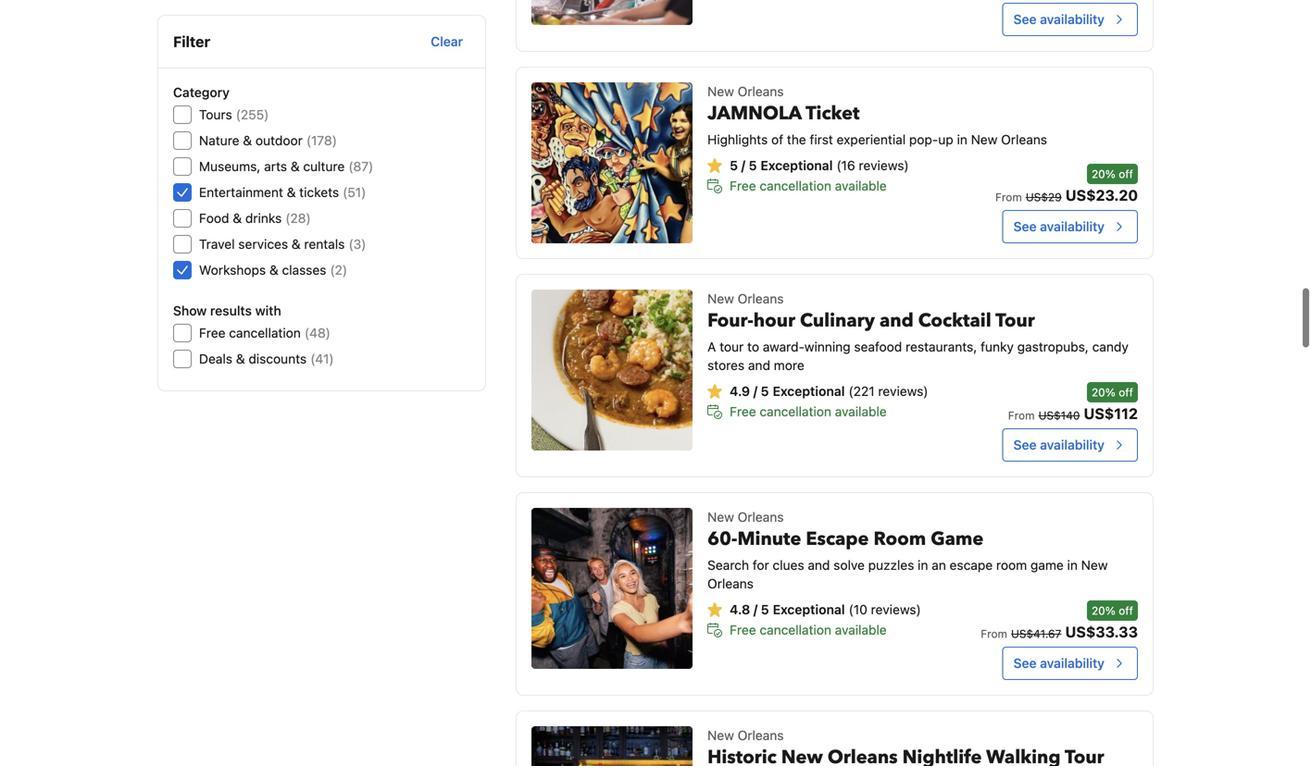 Task type: locate. For each thing, give the bounding box(es) containing it.
20% off up the us$33.33
[[1092, 603, 1134, 616]]

exceptional down clues
[[773, 601, 845, 616]]

0 vertical spatial exceptional
[[761, 156, 833, 171]]

new for new orleans four-hour culinary and cocktail tour a tour to award-winning seafood restaurants, funky gastropubs, candy stores and more
[[708, 289, 734, 305]]

1 20% off from the top
[[1092, 166, 1134, 179]]

0 vertical spatial /
[[741, 156, 746, 171]]

orleans
[[738, 82, 784, 97], [1001, 130, 1048, 145], [738, 289, 784, 305], [738, 508, 784, 523], [708, 575, 754, 590], [738, 727, 784, 742]]

to
[[748, 338, 760, 353]]

20% up us$23.20
[[1092, 166, 1116, 179]]

orleans for new orleans jamnola ticket highlights of the first experiential pop-up in new orleans
[[738, 82, 784, 97]]

3 see availability from the top
[[1014, 436, 1105, 451]]

from left the us$41.67
[[981, 626, 1008, 639]]

off up us$112
[[1119, 384, 1134, 397]]

new orleans link
[[516, 709, 1154, 767]]

escape
[[950, 556, 993, 571]]

classes
[[282, 263, 326, 278]]

/ right 4.8
[[754, 601, 758, 616]]

more
[[774, 356, 805, 371]]

free cancellation available for culinary
[[730, 402, 887, 418]]

free cancellation available down 4.9 / 5 exceptional (221 reviews) at right
[[730, 402, 887, 418]]

free
[[730, 176, 756, 192], [199, 326, 226, 341], [730, 402, 756, 418], [730, 621, 756, 636]]

availability
[[1040, 10, 1105, 25], [1040, 217, 1105, 232], [1040, 436, 1105, 451], [1040, 654, 1105, 670]]

show
[[173, 303, 207, 319]]

us$140
[[1039, 408, 1080, 420]]

0 vertical spatial and
[[880, 307, 914, 332]]

off up us$23.20
[[1119, 166, 1134, 179]]

2 available from the top
[[835, 402, 887, 418]]

new inside new orleans four-hour culinary and cocktail tour a tour to award-winning seafood restaurants, funky gastropubs, candy stores and more
[[708, 289, 734, 305]]

orleans inside new orleans four-hour culinary and cocktail tour a tour to award-winning seafood restaurants, funky gastropubs, candy stores and more
[[738, 289, 784, 305]]

new
[[708, 82, 734, 97], [971, 130, 998, 145], [708, 289, 734, 305], [708, 508, 734, 523], [1082, 556, 1108, 571], [708, 727, 734, 742]]

cancellation down 5 / 5 exceptional (16 reviews)
[[760, 176, 832, 192]]

& down the museums, arts & culture (87)
[[287, 185, 296, 200]]

ticket
[[806, 99, 860, 125]]

see
[[1014, 10, 1037, 25], [1014, 217, 1037, 232], [1014, 436, 1037, 451], [1014, 654, 1037, 670]]

4.8 / 5 exceptional (10 reviews)
[[730, 601, 921, 616]]

cancellation
[[760, 176, 832, 192], [229, 326, 301, 341], [760, 402, 832, 418], [760, 621, 832, 636]]

free for 60-
[[730, 621, 756, 636]]

orleans for new orleans 60-minute escape room game search for clues and solve puzzles in an escape room game in new orleans
[[738, 508, 784, 523]]

new orleans 60-minute escape room game search for clues and solve puzzles in an escape room game in new orleans
[[708, 508, 1108, 590]]

see for 60-minute escape room game
[[1014, 654, 1037, 670]]

0 horizontal spatial and
[[748, 356, 771, 371]]

2 availability from the top
[[1040, 217, 1105, 232]]

1 off from the top
[[1119, 166, 1134, 179]]

2 vertical spatial exceptional
[[773, 601, 845, 616]]

free cancellation available down 5 / 5 exceptional (16 reviews)
[[730, 176, 887, 192]]

exceptional for highlights
[[761, 156, 833, 171]]

(87)
[[349, 159, 374, 174]]

from left us$140
[[1008, 408, 1035, 420]]

free cancellation available down 4.8 / 5 exceptional (10 reviews) on the bottom right of the page
[[730, 621, 887, 636]]

available for and
[[835, 402, 887, 418]]

20% off up us$112
[[1092, 384, 1134, 397]]

3 20% off from the top
[[1092, 603, 1134, 616]]

workshops & classes (2)
[[199, 263, 347, 278]]

cancellation down with
[[229, 326, 301, 341]]

1 vertical spatial available
[[835, 402, 887, 418]]

3 availability from the top
[[1040, 436, 1105, 451]]

3 available from the top
[[835, 621, 887, 636]]

free up deals
[[199, 326, 226, 341]]

& down travel services & rentals (3)
[[269, 263, 279, 278]]

and up seafood
[[880, 307, 914, 332]]

off
[[1119, 166, 1134, 179], [1119, 384, 1134, 397], [1119, 603, 1134, 616]]

see inside see availability "link"
[[1014, 10, 1037, 25]]

cancellation down 4.9 / 5 exceptional (221 reviews) at right
[[760, 402, 832, 418]]

(221
[[849, 382, 875, 397]]

an
[[932, 556, 946, 571]]

2 horizontal spatial in
[[1068, 556, 1078, 571]]

free down highlights
[[730, 176, 756, 192]]

gastropubs,
[[1018, 338, 1089, 353]]

1 20% from the top
[[1092, 166, 1116, 179]]

(28)
[[285, 211, 311, 226]]

of
[[772, 130, 784, 145]]

cocktail
[[919, 307, 992, 332]]

new orleans jamnola ticket highlights of the first experiential pop-up in new orleans
[[708, 82, 1048, 145]]

in right game
[[1068, 556, 1078, 571]]

2 vertical spatial 20%
[[1092, 603, 1116, 616]]

1 vertical spatial 20% off
[[1092, 384, 1134, 397]]

exceptional down more
[[773, 382, 845, 397]]

3 20% from the top
[[1092, 603, 1116, 616]]

free down '4.9'
[[730, 402, 756, 418]]

and left the solve
[[808, 556, 830, 571]]

available down (221
[[835, 402, 887, 418]]

reviews)
[[859, 156, 909, 171], [878, 382, 929, 397], [871, 601, 921, 616]]

cancellation down 4.8 / 5 exceptional (10 reviews) on the bottom right of the page
[[760, 621, 832, 636]]

&
[[243, 133, 252, 148], [291, 159, 300, 174], [287, 185, 296, 200], [233, 211, 242, 226], [292, 237, 301, 252], [269, 263, 279, 278], [236, 351, 245, 367]]

2 off from the top
[[1119, 384, 1134, 397]]

new orleans four-hour culinary and cocktail tour a tour to award-winning seafood restaurants, funky gastropubs, candy stores and more
[[708, 289, 1129, 371]]

2 free cancellation available from the top
[[730, 402, 887, 418]]

4 see from the top
[[1014, 654, 1037, 670]]

5 for four-
[[761, 382, 769, 397]]

in
[[957, 130, 968, 145], [918, 556, 928, 571], [1068, 556, 1078, 571]]

food
[[199, 211, 229, 226]]

exceptional for culinary
[[773, 382, 845, 397]]

from inside from us$41.67 us$33.33
[[981, 626, 1008, 639]]

free down 4.8
[[730, 621, 756, 636]]

see availability for 60-minute escape room game
[[1014, 654, 1105, 670]]

1 availability from the top
[[1040, 10, 1105, 25]]

20% up us$112
[[1092, 384, 1116, 397]]

3 free cancellation available from the top
[[730, 621, 887, 636]]

puzzles
[[869, 556, 914, 571]]

category
[[173, 85, 230, 100]]

3 off from the top
[[1119, 603, 1134, 616]]

2 vertical spatial free cancellation available
[[730, 621, 887, 636]]

and down "to"
[[748, 356, 771, 371]]

new for new orleans 60-minute escape room game search for clues and solve puzzles in an escape room game in new orleans
[[708, 508, 734, 523]]

0 vertical spatial 20% off
[[1092, 166, 1134, 179]]

60-minute escape room game image
[[532, 507, 693, 668]]

free cancellation (48)
[[199, 326, 331, 341]]

reviews) down the experiential at the top of the page
[[859, 156, 909, 171]]

exceptional for escape
[[773, 601, 845, 616]]

1 vertical spatial off
[[1119, 384, 1134, 397]]

available
[[835, 176, 887, 192], [835, 402, 887, 418], [835, 621, 887, 636]]

new for new orleans
[[708, 727, 734, 742]]

tickets
[[299, 185, 339, 200]]

exceptional
[[761, 156, 833, 171], [773, 382, 845, 397], [773, 601, 845, 616]]

free cancellation available for escape
[[730, 621, 887, 636]]

/ down highlights
[[741, 156, 746, 171]]

from inside the from us$29 us$23.20
[[996, 189, 1022, 202]]

availability for jamnola ticket
[[1040, 217, 1105, 232]]

experiential
[[837, 130, 906, 145]]

from inside from us$140 us$112
[[1008, 408, 1035, 420]]

exceptional down the
[[761, 156, 833, 171]]

new orleans
[[708, 727, 784, 742]]

(178)
[[306, 133, 337, 148]]

us$33.33
[[1066, 622, 1138, 640]]

four-hour culinary and cocktail tour image
[[532, 288, 693, 449]]

0 vertical spatial reviews)
[[859, 156, 909, 171]]

& right food
[[233, 211, 242, 226]]

0 vertical spatial free cancellation available
[[730, 176, 887, 192]]

4 see availability from the top
[[1014, 654, 1105, 670]]

2 vertical spatial reviews)
[[871, 601, 921, 616]]

0 vertical spatial available
[[835, 176, 887, 192]]

see availability for four-hour culinary and cocktail tour
[[1014, 436, 1105, 451]]

1 horizontal spatial and
[[808, 556, 830, 571]]

0 horizontal spatial in
[[918, 556, 928, 571]]

entertainment
[[199, 185, 283, 200]]

show results with
[[173, 303, 281, 319]]

2 20% off from the top
[[1092, 384, 1134, 397]]

available down (16
[[835, 176, 887, 192]]

for
[[753, 556, 769, 571]]

20%
[[1092, 166, 1116, 179], [1092, 384, 1116, 397], [1092, 603, 1116, 616]]

from us$29 us$23.20
[[996, 185, 1138, 202]]

rentals
[[304, 237, 345, 252]]

0 vertical spatial off
[[1119, 166, 1134, 179]]

1 vertical spatial 20%
[[1092, 384, 1116, 397]]

1 vertical spatial exceptional
[[773, 382, 845, 397]]

in left an at the right bottom of page
[[918, 556, 928, 571]]

from us$41.67 us$33.33
[[981, 622, 1138, 640]]

stores
[[708, 356, 745, 371]]

20% off
[[1092, 166, 1134, 179], [1092, 384, 1134, 397], [1092, 603, 1134, 616]]

& right deals
[[236, 351, 245, 367]]

& down (255)
[[243, 133, 252, 148]]

1 see from the top
[[1014, 10, 1037, 25]]

search
[[708, 556, 749, 571]]

us$41.67
[[1011, 626, 1062, 639]]

(2)
[[330, 263, 347, 278]]

1 vertical spatial free cancellation available
[[730, 402, 887, 418]]

reviews) right (221
[[878, 382, 929, 397]]

off up the us$33.33
[[1119, 603, 1134, 616]]

winning
[[805, 338, 851, 353]]

/ right '4.9'
[[754, 382, 758, 397]]

from left the us$29
[[996, 189, 1022, 202]]

room
[[997, 556, 1027, 571]]

2 vertical spatial 20% off
[[1092, 603, 1134, 616]]

2 vertical spatial and
[[808, 556, 830, 571]]

1 vertical spatial /
[[754, 382, 758, 397]]

availability inside "link"
[[1040, 10, 1105, 25]]

20% off for jamnola ticket
[[1092, 166, 1134, 179]]

1 free cancellation available from the top
[[730, 176, 887, 192]]

1 vertical spatial from
[[1008, 408, 1035, 420]]

3 see from the top
[[1014, 436, 1037, 451]]

travel services & rentals (3)
[[199, 237, 366, 252]]

culinary
[[800, 307, 875, 332]]

& for outdoor
[[243, 133, 252, 148]]

the
[[787, 130, 806, 145]]

1 available from the top
[[835, 176, 887, 192]]

free for four-
[[730, 402, 756, 418]]

in right the up
[[957, 130, 968, 145]]

20% for jamnola ticket
[[1092, 166, 1116, 179]]

2 see from the top
[[1014, 217, 1037, 232]]

4 availability from the top
[[1040, 654, 1105, 670]]

0 vertical spatial 20%
[[1092, 166, 1116, 179]]

availability for four-hour culinary and cocktail tour
[[1040, 436, 1105, 451]]

us$112
[[1084, 403, 1138, 421]]

/
[[741, 156, 746, 171], [754, 382, 758, 397], [754, 601, 758, 616]]

museums, arts & culture (87)
[[199, 159, 374, 174]]

2 vertical spatial /
[[754, 601, 758, 616]]

availability for 60-minute escape room game
[[1040, 654, 1105, 670]]

2 vertical spatial from
[[981, 626, 1008, 639]]

(255)
[[236, 107, 269, 122]]

20% for four-hour culinary and cocktail tour
[[1092, 384, 1116, 397]]

1 horizontal spatial in
[[957, 130, 968, 145]]

reviews) for game
[[871, 601, 921, 616]]

2 see availability from the top
[[1014, 217, 1105, 232]]

20% up the us$33.33
[[1092, 603, 1116, 616]]

free cancellation available
[[730, 176, 887, 192], [730, 402, 887, 418], [730, 621, 887, 636]]

5 / 5 exceptional (16 reviews)
[[730, 156, 909, 171]]

& for tickets
[[287, 185, 296, 200]]

2 20% from the top
[[1092, 384, 1116, 397]]

from
[[996, 189, 1022, 202], [1008, 408, 1035, 420], [981, 626, 1008, 639]]

available down '(10'
[[835, 621, 887, 636]]

2 vertical spatial off
[[1119, 603, 1134, 616]]

first
[[810, 130, 833, 145]]

1 vertical spatial reviews)
[[878, 382, 929, 397]]

0 vertical spatial from
[[996, 189, 1022, 202]]

2 vertical spatial available
[[835, 621, 887, 636]]

nature & outdoor (178)
[[199, 133, 337, 148]]

2 horizontal spatial and
[[880, 307, 914, 332]]

20% off up us$23.20
[[1092, 166, 1134, 179]]

reviews) right '(10'
[[871, 601, 921, 616]]

see availability for jamnola ticket
[[1014, 217, 1105, 232]]

services
[[238, 237, 288, 252]]

1 see availability from the top
[[1014, 10, 1105, 25]]

(10
[[849, 601, 868, 616]]

and
[[880, 307, 914, 332], [748, 356, 771, 371], [808, 556, 830, 571]]



Task type: describe. For each thing, give the bounding box(es) containing it.
filter
[[173, 33, 210, 50]]

highlights
[[708, 130, 768, 145]]

nature
[[199, 133, 240, 148]]

drinks
[[245, 211, 282, 226]]

jamnola
[[708, 99, 802, 125]]

entertainment & tickets (51)
[[199, 185, 366, 200]]

game
[[1031, 556, 1064, 571]]

4.9
[[730, 382, 750, 397]]

room
[[874, 525, 926, 551]]

cancellation for jamnola
[[760, 176, 832, 192]]

game
[[931, 525, 984, 551]]

available for of
[[835, 176, 887, 192]]

tours
[[199, 107, 232, 122]]

off for jamnola ticket
[[1119, 166, 1134, 179]]

& for classes
[[269, 263, 279, 278]]

new for new orleans jamnola ticket highlights of the first experiential pop-up in new orleans
[[708, 82, 734, 97]]

tour
[[720, 338, 744, 353]]

(3)
[[349, 237, 366, 252]]

solve
[[834, 556, 865, 571]]

from us$140 us$112
[[1008, 403, 1138, 421]]

(51)
[[343, 185, 366, 200]]

travel
[[199, 237, 235, 252]]

20% off for 60-minute escape room game
[[1092, 603, 1134, 616]]

orleans for new orleans four-hour culinary and cocktail tour a tour to award-winning seafood restaurants, funky gastropubs, candy stores and more
[[738, 289, 784, 305]]

& for discounts
[[236, 351, 245, 367]]

1 vertical spatial and
[[748, 356, 771, 371]]

& down (28)
[[292, 237, 301, 252]]

discounts
[[249, 351, 307, 367]]

tour
[[996, 307, 1035, 332]]

& for drinks
[[233, 211, 242, 226]]

with
[[255, 303, 281, 319]]

& right arts
[[291, 159, 300, 174]]

food & drinks (28)
[[199, 211, 311, 226]]

free cancellation available for highlights
[[730, 176, 887, 192]]

deals & discounts (41)
[[199, 351, 334, 367]]

in inside new orleans jamnola ticket highlights of the first experiential pop-up in new orleans
[[957, 130, 968, 145]]

orleans for new orleans
[[738, 727, 784, 742]]

four-
[[708, 307, 754, 332]]

/ for jamnola
[[741, 156, 746, 171]]

(16
[[837, 156, 856, 171]]

museums,
[[199, 159, 261, 174]]

tours (255)
[[199, 107, 269, 122]]

from for jamnola ticket
[[996, 189, 1022, 202]]

candy
[[1093, 338, 1129, 353]]

60-
[[708, 525, 738, 551]]

from for four-hour culinary and cocktail tour
[[1008, 408, 1035, 420]]

and inside new orleans 60-minute escape room game search for clues and solve puzzles in an escape room game in new orleans
[[808, 556, 830, 571]]

(48)
[[305, 326, 331, 341]]

off for 60-minute escape room game
[[1119, 603, 1134, 616]]

reviews) for cocktail
[[878, 382, 929, 397]]

4.9 / 5 exceptional (221 reviews)
[[730, 382, 929, 397]]

/ for 60-
[[754, 601, 758, 616]]

deals
[[199, 351, 232, 367]]

seafood
[[854, 338, 902, 353]]

clear button
[[423, 25, 471, 58]]

hour
[[754, 307, 796, 332]]

cancellation for four-
[[760, 402, 832, 418]]

see for jamnola ticket
[[1014, 217, 1037, 232]]

up
[[939, 130, 954, 145]]

from for 60-minute escape room game
[[981, 626, 1008, 639]]

us$29
[[1026, 189, 1062, 202]]

see availability inside see availability "link"
[[1014, 10, 1105, 25]]

off for four-hour culinary and cocktail tour
[[1119, 384, 1134, 397]]

outdoor
[[256, 133, 303, 148]]

restaurants,
[[906, 338, 977, 353]]

minute
[[738, 525, 802, 551]]

pop-
[[909, 130, 939, 145]]

cancellation for 60-
[[760, 621, 832, 636]]

5 for jamnola
[[749, 156, 757, 171]]

4.8
[[730, 601, 750, 616]]

20% off for four-hour culinary and cocktail tour
[[1092, 384, 1134, 397]]

see availability link
[[516, 0, 1154, 50]]

5 for 60-
[[761, 601, 769, 616]]

free for jamnola
[[730, 176, 756, 192]]

us$23.20
[[1066, 185, 1138, 202]]

reviews) for the
[[859, 156, 909, 171]]

workshops
[[199, 263, 266, 278]]

20% for 60-minute escape room game
[[1092, 603, 1116, 616]]

available for room
[[835, 621, 887, 636]]

jamnola ticket image
[[532, 81, 693, 242]]

results
[[210, 303, 252, 319]]

escape
[[806, 525, 869, 551]]

see for four-hour culinary and cocktail tour
[[1014, 436, 1037, 451]]

arts
[[264, 159, 287, 174]]

culture
[[303, 159, 345, 174]]

three-hour cooking class image
[[532, 0, 693, 23]]

(41)
[[310, 351, 334, 367]]

/ for four-
[[754, 382, 758, 397]]

historic new orleans nightlife walking tour image
[[532, 725, 693, 767]]

a
[[708, 338, 716, 353]]

clear
[[431, 34, 463, 49]]

clues
[[773, 556, 805, 571]]



Task type: vqa. For each thing, say whether or not it's contained in the screenshot.
EXCEPTIONAL to the top
yes



